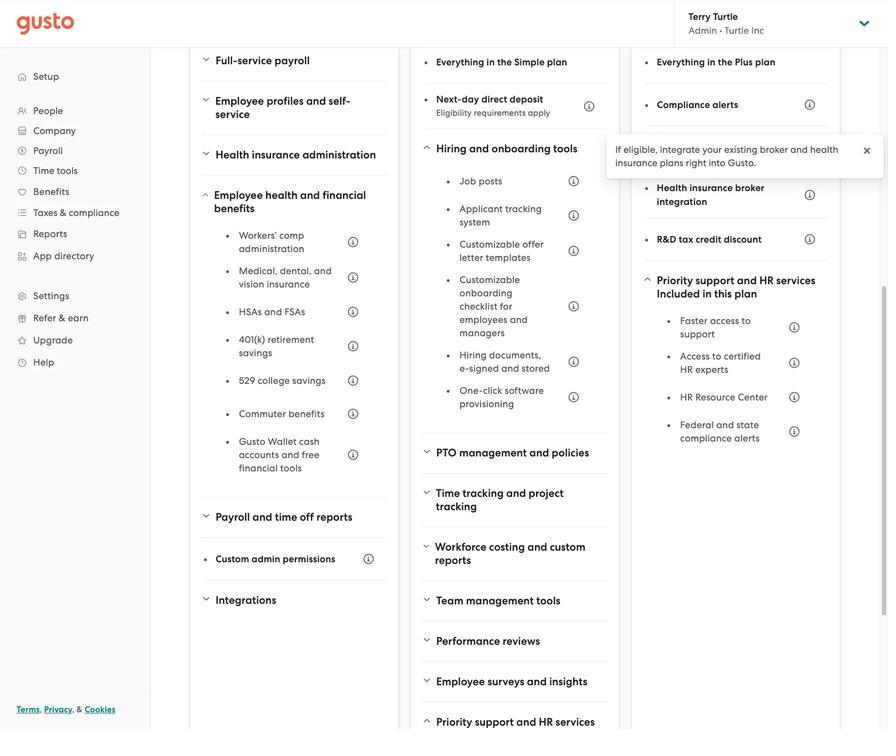 Task type: describe. For each thing, give the bounding box(es) containing it.
taxes
[[33, 207, 57, 218]]

customizable for letter
[[460, 239, 520, 250]]

performance
[[436, 635, 500, 648]]

time for time tools
[[33, 165, 54, 176]]

software
[[505, 385, 544, 396]]

eligibility
[[436, 108, 472, 118]]

team management tools button
[[422, 588, 608, 615]]

savings for retirement
[[239, 348, 272, 359]]

workers'
[[239, 230, 277, 241]]

one-
[[460, 385, 483, 396]]

plan for everything in the plus plan
[[755, 56, 776, 68]]

priority for priority support and hr services included in this plan
[[657, 274, 693, 287]]

401(k)
[[239, 334, 265, 345]]

and inside employee health and financial benefits
[[300, 189, 320, 202]]

everything for everything in the simple plan
[[436, 56, 484, 68]]

list containing workers' comp administration
[[227, 229, 365, 484]]

to inside faster access to support
[[742, 315, 751, 327]]

for
[[500, 301, 512, 312]]

reports
[[33, 228, 67, 239]]

performance reviews button
[[422, 629, 608, 655]]

administration for insurance
[[303, 149, 376, 161]]

setup
[[695, 150, 720, 162]]

inc
[[751, 25, 764, 36]]

administration for comp
[[239, 243, 304, 254]]

app directory
[[33, 251, 94, 262]]

reports for payroll and time off reports
[[317, 511, 353, 524]]

cookies
[[85, 705, 115, 715]]

everything in the simple plan
[[436, 56, 567, 68]]

financial inside the gusto wallet cash accounts and free financial tools
[[239, 463, 278, 474]]

refer
[[33, 313, 56, 324]]

tracking for time
[[463, 487, 504, 500]]

integrate
[[660, 144, 700, 155]]

compliance
[[657, 99, 710, 111]]

gusto
[[239, 436, 265, 447]]

service inside employee profiles and self- service
[[215, 108, 250, 121]]

off
[[300, 511, 314, 524]]

hr for priority support and hr services included in this plan
[[760, 274, 774, 287]]

hsas
[[239, 307, 262, 318]]

in for plus
[[707, 56, 716, 68]]

day
[[462, 94, 479, 105]]

terry
[[689, 11, 711, 23]]

provisioning
[[460, 399, 514, 410]]

workforce costing and custom reports
[[435, 541, 586, 567]]

setup link
[[11, 67, 139, 86]]

list containing faster access to support
[[668, 314, 807, 454]]

settings
[[33, 291, 69, 302]]

1 vertical spatial turtle
[[724, 25, 749, 36]]

reviews
[[503, 635, 540, 648]]

account
[[657, 150, 693, 162]]

insurance inside 'if eligible, integrate your existing broker and health insurance plans right into gusto.'
[[615, 157, 658, 169]]

services for priority support and hr services
[[556, 716, 595, 729]]

tracking for applicant
[[505, 203, 542, 215]]

commuter benefits
[[239, 409, 325, 420]]

plan for everything in the simple plan
[[547, 56, 567, 68]]

job
[[460, 176, 476, 187]]

health for health insurance administration
[[216, 149, 249, 161]]

free
[[302, 450, 319, 461]]

admin
[[689, 25, 717, 36]]

templates
[[486, 252, 531, 263]]

employee for service
[[215, 95, 264, 108]]

company button
[[11, 121, 139, 141]]

hiring for hiring and onboarding tools
[[436, 142, 467, 155]]

priority support and hr services included in this plan
[[657, 274, 816, 300]]

permissions
[[283, 554, 335, 565]]

the for plus
[[718, 56, 733, 68]]

medical, dental, and vision insurance
[[239, 266, 332, 290]]

to inside access to certified hr experts
[[712, 351, 721, 362]]

plan inside priority support and hr services included in this plan
[[735, 288, 757, 300]]

your
[[703, 144, 722, 155]]

employee profiles and self- service
[[215, 95, 351, 121]]

0 vertical spatial turtle
[[713, 11, 738, 23]]

certified
[[724, 351, 761, 362]]

compliance alerts
[[657, 99, 738, 111]]

payroll
[[275, 54, 310, 67]]

home image
[[17, 12, 74, 35]]

employee surveys and insights
[[436, 676, 587, 689]]

integrations button
[[201, 588, 388, 614]]

custom admin permissions
[[216, 554, 335, 565]]

custom
[[216, 554, 249, 565]]

app
[[33, 251, 52, 262]]

terms
[[17, 705, 40, 715]]

hr for priority support and hr services
[[539, 716, 553, 729]]

employee for benefits
[[214, 189, 263, 202]]

experts
[[695, 364, 728, 375]]

everything for everything in the plus plan
[[657, 56, 705, 68]]

employee health and financial benefits button
[[201, 182, 388, 222]]

1 , from the left
[[40, 705, 42, 715]]

managers
[[460, 328, 505, 339]]

included
[[657, 288, 700, 300]]

upgrade
[[33, 335, 73, 346]]

529
[[239, 375, 255, 386]]

& for compliance
[[60, 207, 66, 218]]

hiring and onboarding tools button
[[422, 136, 608, 162]]

medical,
[[239, 266, 278, 277]]

upgrade link
[[11, 330, 139, 350]]

if eligible, integrate your existing broker and health insurance plans right into gusto.
[[615, 144, 838, 169]]

tools up reviews
[[536, 595, 560, 608]]

2 , from the left
[[72, 705, 74, 715]]

payroll for payroll and time off reports
[[216, 511, 250, 524]]

savings for college
[[292, 375, 326, 386]]

accounts
[[239, 450, 279, 461]]

and inside time tracking and project tracking
[[506, 487, 526, 500]]

signed
[[469, 363, 499, 374]]

full-service payroll
[[216, 54, 310, 67]]

requirements
[[474, 108, 526, 118]]

workers' comp administration
[[239, 230, 304, 254]]

refer & earn link
[[11, 308, 139, 328]]

workforce
[[435, 541, 487, 554]]

hiring and onboarding tools
[[436, 142, 577, 155]]

0 vertical spatial alerts
[[713, 99, 738, 111]]

employees
[[460, 314, 508, 325]]

gusto.
[[728, 157, 756, 169]]

access to certified hr experts
[[680, 351, 761, 375]]

this
[[714, 288, 732, 300]]

discount
[[724, 234, 762, 245]]

taxes & compliance
[[33, 207, 119, 218]]

taxes & compliance button
[[11, 203, 139, 223]]



Task type: locate. For each thing, give the bounding box(es) containing it.
compliance inside federal and state compliance alerts
[[680, 433, 732, 444]]

& inside dropdown button
[[60, 207, 66, 218]]

2 vertical spatial tracking
[[436, 501, 477, 513]]

self-
[[329, 95, 351, 108]]

tools inside the gusto wallet cash accounts and free financial tools
[[280, 463, 302, 474]]

onboarding inside dropdown button
[[492, 142, 551, 155]]

cookies button
[[85, 704, 115, 717]]

, left cookies
[[72, 705, 74, 715]]

turtle
[[713, 11, 738, 23], [724, 25, 749, 36]]

priority for priority support and hr services
[[436, 716, 472, 729]]

hr left resource
[[680, 392, 693, 403]]

plan right simple
[[547, 56, 567, 68]]

and inside employee profiles and self- service
[[306, 95, 326, 108]]

1 vertical spatial priority
[[436, 716, 472, 729]]

and inside "payroll migration and account setup"
[[737, 136, 755, 148]]

0 vertical spatial broker
[[760, 144, 788, 155]]

customizable offer letter templates
[[460, 239, 544, 263]]

management inside pto management and policies dropdown button
[[459, 447, 527, 460]]

and inside the gusto wallet cash accounts and free financial tools
[[282, 450, 299, 461]]

health inside 'if eligible, integrate your existing broker and health insurance plans right into gusto.'
[[810, 144, 838, 155]]

1 vertical spatial time
[[436, 487, 460, 500]]

people button
[[11, 101, 139, 121]]

•
[[719, 25, 722, 36]]

directory
[[54, 251, 94, 262]]

2 horizontal spatial payroll
[[657, 136, 688, 148]]

1 horizontal spatial everything
[[657, 56, 705, 68]]

payroll for payroll migration and account setup
[[657, 136, 688, 148]]

benefits
[[33, 186, 69, 197]]

alerts down the state
[[734, 433, 760, 444]]

hr inside priority support and hr services included in this plan
[[760, 274, 774, 287]]

1 horizontal spatial benefits
[[288, 409, 325, 420]]

click
[[483, 385, 502, 396]]

priority inside priority support and hr services included in this plan
[[657, 274, 693, 287]]

and inside hiring documents, e-signed and stored
[[501, 363, 519, 374]]

0 vertical spatial health
[[216, 149, 249, 161]]

next-
[[436, 94, 462, 105]]

0 horizontal spatial the
[[497, 56, 512, 68]]

and
[[306, 95, 326, 108], [737, 136, 755, 148], [469, 142, 489, 155], [790, 144, 808, 155], [300, 189, 320, 202], [314, 266, 332, 277], [737, 274, 757, 287], [264, 307, 282, 318], [510, 314, 528, 325], [501, 363, 519, 374], [716, 420, 734, 431], [529, 447, 549, 460], [282, 450, 299, 461], [506, 487, 526, 500], [253, 511, 272, 524], [528, 541, 547, 554], [527, 676, 547, 689], [516, 716, 536, 729]]

employee health and financial benefits
[[214, 189, 366, 215]]

1 horizontal spatial to
[[742, 315, 751, 327]]

2 vertical spatial support
[[475, 716, 514, 729]]

terms , privacy , & cookies
[[17, 705, 115, 715]]

time tools
[[33, 165, 78, 176]]

profiles
[[267, 95, 304, 108]]

time up benefits
[[33, 165, 54, 176]]

benefits up cash
[[288, 409, 325, 420]]

0 horizontal spatial reports
[[317, 511, 353, 524]]

customizable down templates
[[460, 274, 520, 286]]

0 horizontal spatial benefits
[[214, 202, 255, 215]]

0 vertical spatial time
[[33, 165, 54, 176]]

credit
[[696, 234, 722, 245]]

0 vertical spatial compliance
[[69, 207, 119, 218]]

1 vertical spatial health
[[265, 189, 298, 202]]

hiring up e-
[[460, 350, 487, 361]]

0 horizontal spatial payroll
[[33, 145, 63, 156]]

employee up workers'
[[214, 189, 263, 202]]

customizable inside the customizable offer letter templates
[[460, 239, 520, 250]]

0 horizontal spatial health
[[216, 149, 249, 161]]

tools down payroll dropdown button
[[57, 165, 78, 176]]

1 vertical spatial reports
[[435, 554, 471, 567]]

management
[[459, 447, 527, 460], [466, 595, 534, 608]]

support down surveys
[[475, 716, 514, 729]]

integration
[[657, 196, 707, 208]]

reports inside workforce costing and custom reports
[[435, 554, 471, 567]]

broker right the existing on the top right of the page
[[760, 144, 788, 155]]

insurance down employee profiles and self- service
[[252, 149, 300, 161]]

payroll down "company"
[[33, 145, 63, 156]]

1 vertical spatial &
[[59, 313, 65, 324]]

1 horizontal spatial priority
[[657, 274, 693, 287]]

1 horizontal spatial reports
[[435, 554, 471, 567]]

and inside federal and state compliance alerts
[[716, 420, 734, 431]]

plan right this
[[735, 288, 757, 300]]

0 vertical spatial services
[[776, 274, 816, 287]]

tracking up offer
[[505, 203, 542, 215]]

employee down performance
[[436, 676, 485, 689]]

reports link
[[11, 224, 139, 244]]

support inside dropdown button
[[475, 716, 514, 729]]

onboarding down apply
[[492, 142, 551, 155]]

1 horizontal spatial payroll
[[216, 511, 250, 524]]

1 horizontal spatial health
[[657, 182, 687, 194]]

employee down full-
[[215, 95, 264, 108]]

in left this
[[703, 288, 712, 300]]

the left simple
[[497, 56, 512, 68]]

management for pto
[[459, 447, 527, 460]]

dialog main content element
[[607, 134, 884, 179]]

people
[[33, 105, 63, 116]]

0 vertical spatial benefits
[[214, 202, 255, 215]]

, left privacy on the bottom left of page
[[40, 705, 42, 715]]

federal and state compliance alerts
[[680, 420, 760, 444]]

one-click software provisioning
[[460, 385, 544, 410]]

insurance down into
[[690, 182, 733, 194]]

reports
[[317, 511, 353, 524], [435, 554, 471, 567]]

payroll up custom
[[216, 511, 250, 524]]

benefits inside employee health and financial benefits
[[214, 202, 255, 215]]

support inside priority support and hr services included in this plan
[[696, 274, 735, 287]]

time inside dropdown button
[[33, 165, 54, 176]]

everything down the admin at right top
[[657, 56, 705, 68]]

tracking up workforce
[[436, 501, 477, 513]]

1 horizontal spatial compliance
[[680, 433, 732, 444]]

1 vertical spatial customizable
[[460, 274, 520, 286]]

offer
[[523, 239, 544, 250]]

0 horizontal spatial financial
[[239, 463, 278, 474]]

migration
[[690, 136, 734, 148]]

health for health insurance broker integration
[[657, 182, 687, 194]]

in left plus
[[707, 56, 716, 68]]

broker inside "health insurance broker integration"
[[735, 182, 765, 194]]

reports for workforce costing and custom reports
[[435, 554, 471, 567]]

time
[[33, 165, 54, 176], [436, 487, 460, 500]]

priority support and hr services
[[436, 716, 595, 729]]

1 horizontal spatial ,
[[72, 705, 74, 715]]

1 vertical spatial administration
[[239, 243, 304, 254]]

employee inside employee health and financial benefits
[[214, 189, 263, 202]]

alerts up migration
[[713, 99, 738, 111]]

turtle right •
[[724, 25, 749, 36]]

health inside "health insurance broker integration"
[[657, 182, 687, 194]]

hiring for hiring documents, e-signed and stored
[[460, 350, 487, 361]]

plus
[[735, 56, 753, 68]]

administration inside dropdown button
[[303, 149, 376, 161]]

1 horizontal spatial time
[[436, 487, 460, 500]]

1 vertical spatial support
[[680, 329, 715, 340]]

1 vertical spatial hiring
[[460, 350, 487, 361]]

everything up 'day'
[[436, 56, 484, 68]]

hr down discount
[[760, 274, 774, 287]]

1 vertical spatial health
[[657, 182, 687, 194]]

health insurance broker integration
[[657, 182, 765, 208]]

0 vertical spatial customizable
[[460, 239, 520, 250]]

savings inside '401(k) retirement savings'
[[239, 348, 272, 359]]

payroll for payroll
[[33, 145, 63, 156]]

0 horizontal spatial time
[[33, 165, 54, 176]]

tracking inside applicant tracking system
[[505, 203, 542, 215]]

broker down 'gusto.'
[[735, 182, 765, 194]]

employee inside employee profiles and self- service
[[215, 95, 264, 108]]

hr inside access to certified hr experts
[[680, 364, 693, 375]]

support inside faster access to support
[[680, 329, 715, 340]]

alerts inside federal and state compliance alerts
[[734, 433, 760, 444]]

administration down the self-
[[303, 149, 376, 161]]

insurance inside dropdown button
[[252, 149, 300, 161]]

the left plus
[[718, 56, 733, 68]]

1 the from the left
[[497, 56, 512, 68]]

1 vertical spatial financial
[[239, 463, 278, 474]]

hr inside priority support and hr services dropdown button
[[539, 716, 553, 729]]

gusto navigation element
[[0, 48, 150, 391]]

1 horizontal spatial savings
[[292, 375, 326, 386]]

in for simple
[[487, 56, 495, 68]]

tracking down pto management and policies
[[463, 487, 504, 500]]

1 vertical spatial to
[[712, 351, 721, 362]]

1 vertical spatial savings
[[292, 375, 326, 386]]

management inside team management tools dropdown button
[[466, 595, 534, 608]]

service down full-
[[215, 108, 250, 121]]

turtle up •
[[713, 11, 738, 23]]

tools inside dropdown button
[[57, 165, 78, 176]]

e-
[[460, 363, 469, 374]]

priority inside dropdown button
[[436, 716, 472, 729]]

1 horizontal spatial services
[[776, 274, 816, 287]]

0 vertical spatial administration
[[303, 149, 376, 161]]

customizable up templates
[[460, 239, 520, 250]]

administration
[[303, 149, 376, 161], [239, 243, 304, 254]]

1 horizontal spatial financial
[[323, 189, 366, 202]]

center
[[738, 392, 768, 403]]

2 vertical spatial &
[[77, 705, 83, 715]]

payroll inside gusto navigation element
[[33, 145, 63, 156]]

time inside time tracking and project tracking
[[436, 487, 460, 500]]

0 vertical spatial financial
[[323, 189, 366, 202]]

everything
[[436, 56, 484, 68], [657, 56, 705, 68]]

management right pto
[[459, 447, 527, 460]]

everything in the plus plan
[[657, 56, 776, 68]]

insurance down 'dental,'
[[267, 279, 310, 290]]

to right access
[[742, 315, 751, 327]]

custom
[[550, 541, 586, 554]]

0 vertical spatial to
[[742, 315, 751, 327]]

resource
[[695, 392, 735, 403]]

benefits link
[[11, 182, 139, 202]]

hiring inside dropdown button
[[436, 142, 467, 155]]

and inside medical, dental, and vision insurance
[[314, 266, 332, 277]]

services for priority support and hr services included in this plan
[[776, 274, 816, 287]]

0 horizontal spatial services
[[556, 716, 595, 729]]

insights
[[549, 676, 587, 689]]

hiring down the eligibility on the top
[[436, 142, 467, 155]]

1 vertical spatial broker
[[735, 182, 765, 194]]

applicant
[[460, 203, 503, 215]]

commuter
[[239, 409, 286, 420]]

hr for access to certified hr experts
[[680, 364, 693, 375]]

1 customizable from the top
[[460, 239, 520, 250]]

administration down workers'
[[239, 243, 304, 254]]

integrations
[[216, 594, 276, 607]]

tools left if
[[553, 142, 577, 155]]

2 vertical spatial employee
[[436, 676, 485, 689]]

& right taxes
[[60, 207, 66, 218]]

help link
[[11, 353, 139, 373]]

help
[[33, 357, 54, 368]]

0 horizontal spatial everything
[[436, 56, 484, 68]]

admin
[[252, 554, 280, 565]]

company
[[33, 125, 76, 136]]

simple
[[514, 56, 545, 68]]

comp
[[279, 230, 304, 241]]

1 vertical spatial services
[[556, 716, 595, 729]]

0 vertical spatial service
[[237, 54, 272, 67]]

1 vertical spatial employee
[[214, 189, 263, 202]]

list containing job posts
[[447, 169, 586, 420]]

1 everything from the left
[[436, 56, 484, 68]]

1 vertical spatial onboarding
[[460, 288, 513, 299]]

r&d
[[657, 234, 676, 245]]

in up direct
[[487, 56, 495, 68]]

team management tools
[[436, 595, 560, 608]]

terry turtle admin • turtle inc
[[689, 11, 764, 36]]

insurance inside medical, dental, and vision insurance
[[267, 279, 310, 290]]

priority support and hr services button
[[422, 710, 608, 730]]

0 vertical spatial employee
[[215, 95, 264, 108]]

0 vertical spatial &
[[60, 207, 66, 218]]

0 horizontal spatial compliance
[[69, 207, 119, 218]]

cash
[[299, 436, 320, 447]]

0 horizontal spatial savings
[[239, 348, 272, 359]]

insurance down eligible,
[[615, 157, 658, 169]]

reports down workforce
[[435, 554, 471, 567]]

list
[[0, 101, 150, 374], [447, 169, 586, 420], [227, 229, 365, 484], [668, 314, 807, 454]]

compliance down federal on the bottom right
[[680, 433, 732, 444]]

existing
[[724, 144, 758, 155]]

1 vertical spatial service
[[215, 108, 250, 121]]

onboarding
[[492, 142, 551, 155], [460, 288, 513, 299]]

support down faster
[[680, 329, 715, 340]]

benefits up workers'
[[214, 202, 255, 215]]

hr down access
[[680, 364, 693, 375]]

savings right college
[[292, 375, 326, 386]]

to up experts
[[712, 351, 721, 362]]

financial inside employee health and financial benefits
[[323, 189, 366, 202]]

plan right plus
[[755, 56, 776, 68]]

onboarding inside the customizable onboarding checklist for employees and managers
[[460, 288, 513, 299]]

compliance inside dropdown button
[[69, 207, 119, 218]]

gusto wallet cash accounts and free financial tools
[[239, 436, 320, 474]]

0 vertical spatial tracking
[[505, 203, 542, 215]]

and inside workforce costing and custom reports
[[528, 541, 547, 554]]

checklist
[[460, 301, 498, 312]]

& for earn
[[59, 313, 65, 324]]

0 vertical spatial support
[[696, 274, 735, 287]]

onboarding up the checklist
[[460, 288, 513, 299]]

& left cookies
[[77, 705, 83, 715]]

services inside priority support and hr services included in this plan
[[776, 274, 816, 287]]

hiring inside hiring documents, e-signed and stored
[[460, 350, 487, 361]]

the for simple
[[497, 56, 512, 68]]

system
[[460, 217, 490, 228]]

terms link
[[17, 705, 40, 715]]

health inside dropdown button
[[216, 149, 249, 161]]

privacy
[[44, 705, 72, 715]]

list containing people
[[0, 101, 150, 374]]

tools down 'free' at bottom
[[280, 463, 302, 474]]

stored
[[522, 363, 550, 374]]

0 horizontal spatial ,
[[40, 705, 42, 715]]

management for team
[[466, 595, 534, 608]]

2 customizable from the top
[[460, 274, 520, 286]]

0 vertical spatial priority
[[657, 274, 693, 287]]

broker inside 'if eligible, integrate your existing broker and health insurance plans right into gusto.'
[[760, 144, 788, 155]]

0 vertical spatial reports
[[317, 511, 353, 524]]

pto
[[436, 447, 457, 460]]

0 vertical spatial hiring
[[436, 142, 467, 155]]

and inside the customizable onboarding checklist for employees and managers
[[510, 314, 528, 325]]

insurance inside "health insurance broker integration"
[[690, 182, 733, 194]]

apply
[[528, 108, 550, 118]]

reports right off
[[317, 511, 353, 524]]

full-
[[216, 54, 237, 67]]

1 vertical spatial compliance
[[680, 433, 732, 444]]

direct
[[482, 94, 507, 105]]

payroll
[[657, 136, 688, 148], [33, 145, 63, 156], [216, 511, 250, 524]]

0 vertical spatial health
[[810, 144, 838, 155]]

time down pto
[[436, 487, 460, 500]]

and inside 'if eligible, integrate your existing broker and health insurance plans right into gusto.'
[[790, 144, 808, 155]]

0 horizontal spatial priority
[[436, 716, 472, 729]]

payroll up account
[[657, 136, 688, 148]]

health inside employee health and financial benefits
[[265, 189, 298, 202]]

0 horizontal spatial to
[[712, 351, 721, 362]]

letter
[[460, 252, 483, 263]]

hr down "insights"
[[539, 716, 553, 729]]

performance reviews
[[436, 635, 540, 648]]

payroll inside "payroll migration and account setup"
[[657, 136, 688, 148]]

and inside priority support and hr services included in this plan
[[737, 274, 757, 287]]

savings down 401(k)
[[239, 348, 272, 359]]

access
[[710, 315, 739, 327]]

time tools button
[[11, 161, 139, 181]]

0 horizontal spatial health
[[265, 189, 298, 202]]

hsas and fsas
[[239, 307, 305, 318]]

pto management and policies
[[436, 447, 589, 460]]

services inside dropdown button
[[556, 716, 595, 729]]

1 horizontal spatial the
[[718, 56, 733, 68]]

0 vertical spatial savings
[[239, 348, 272, 359]]

1 vertical spatial benefits
[[288, 409, 325, 420]]

1 vertical spatial alerts
[[734, 433, 760, 444]]

& left earn
[[59, 313, 65, 324]]

1 vertical spatial management
[[466, 595, 534, 608]]

0 vertical spatial management
[[459, 447, 527, 460]]

0 vertical spatial onboarding
[[492, 142, 551, 155]]

1 horizontal spatial health
[[810, 144, 838, 155]]

in inside priority support and hr services included in this plan
[[703, 288, 712, 300]]

state
[[737, 420, 759, 431]]

management up performance reviews
[[466, 595, 534, 608]]

2 the from the left
[[718, 56, 733, 68]]

r&d tax credit discount
[[657, 234, 762, 245]]

1 vertical spatial tracking
[[463, 487, 504, 500]]

support
[[696, 274, 735, 287], [680, 329, 715, 340], [475, 716, 514, 729]]

support up this
[[696, 274, 735, 287]]

service left payroll
[[237, 54, 272, 67]]

support for priority support and hr services included in this plan
[[696, 274, 735, 287]]

health insurance administration
[[216, 149, 376, 161]]

time for time tracking and project tracking
[[436, 487, 460, 500]]

applicant tracking system
[[460, 203, 542, 228]]

compliance down benefits link
[[69, 207, 119, 218]]

2 everything from the left
[[657, 56, 705, 68]]

customizable for checklist
[[460, 274, 520, 286]]

support for priority support and hr services
[[475, 716, 514, 729]]

customizable inside the customizable onboarding checklist for employees and managers
[[460, 274, 520, 286]]



Task type: vqa. For each thing, say whether or not it's contained in the screenshot.
ask
no



